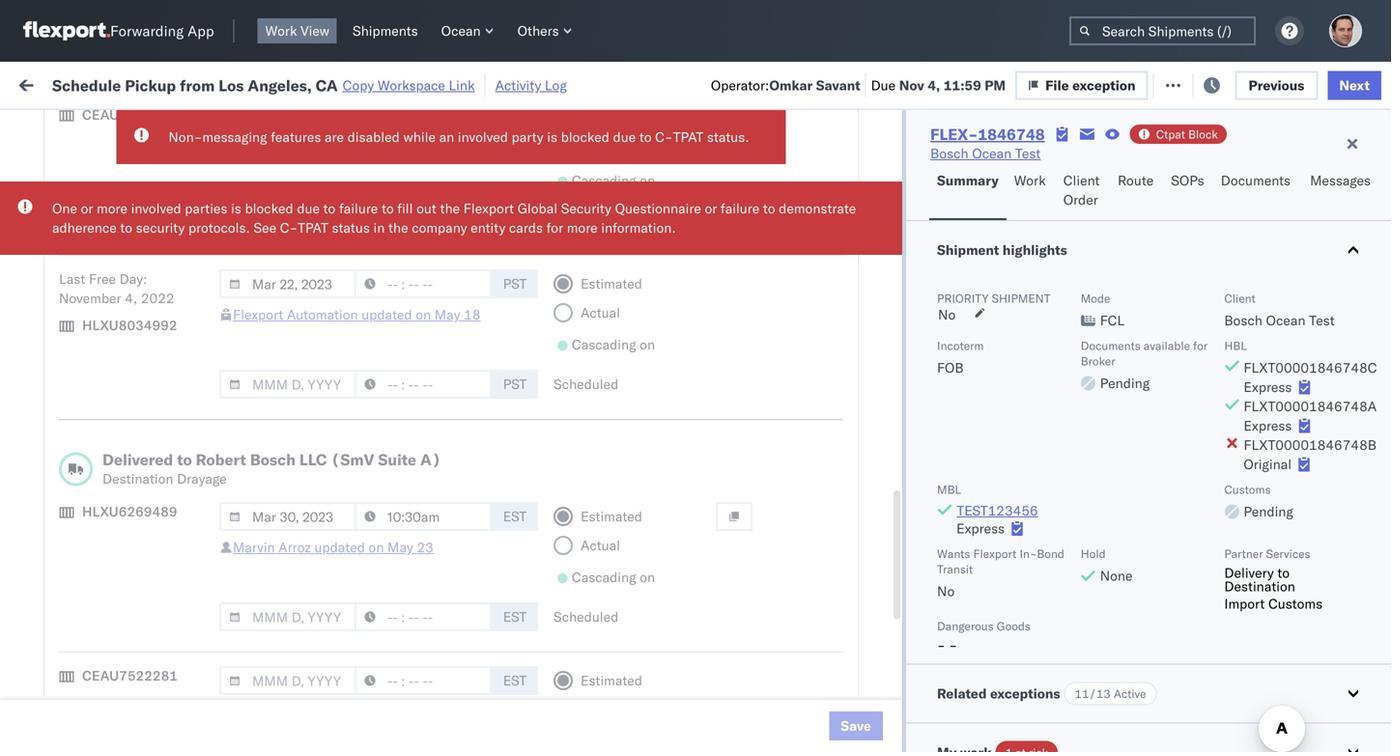 Task type: locate. For each thing, give the bounding box(es) containing it.
name
[[751, 158, 782, 172]]

documents button
[[1213, 163, 1303, 220]]

flex-
[[931, 125, 978, 144], [1067, 194, 1108, 211], [1067, 236, 1108, 253], [1067, 279, 1108, 296], [1067, 321, 1108, 338], [1067, 364, 1108, 381], [1067, 534, 1108, 551], [1067, 576, 1108, 593], [1067, 661, 1108, 678], [1067, 704, 1108, 721]]

0 vertical spatial destination
[[102, 471, 173, 487]]

jan for 23,
[[401, 661, 423, 678]]

cascading for est
[[572, 569, 636, 586]]

consignee up vandelay west
[[843, 158, 898, 172]]

1 flex-1889466 from the top
[[1067, 534, 1167, 551]]

pending for documents available for broker
[[1100, 375, 1150, 392]]

4, inside last free day: november 4, 2022
[[125, 290, 137, 307]]

1 vertical spatial may
[[388, 539, 413, 556]]

import work button
[[163, 75, 244, 92]]

lagerfeld down '11/13'
[[1037, 704, 1094, 721]]

1 integration from the top
[[843, 661, 909, 678]]

destination down partner
[[1225, 578, 1296, 595]]

updated right 'arroz'
[[314, 539, 365, 556]]

angeles, inside confirm pickup from los angeles, ca
[[200, 523, 253, 540]]

1 horizontal spatial work
[[265, 22, 297, 39]]

free
[[89, 271, 116, 287]]

exception up flex id button
[[1073, 77, 1136, 93]]

angeles, for 1st schedule pickup from los angeles, ca link from the bottom of the page
[[207, 608, 260, 625]]

documents up delivered
[[44, 415, 114, 432]]

client inside button
[[717, 158, 748, 172]]

0 vertical spatial confirm
[[44, 523, 94, 540]]

2 gvcu5265864, nyku9743990 from the top
[[1190, 703, 1388, 720]]

clearance for upload customs clearance documents link related to 2nd upload customs clearance documents button from the top of the page
[[150, 396, 212, 413]]

mmm d, yyyy text field down message
[[219, 105, 357, 134]]

upload customs clearance documents link
[[44, 182, 274, 221], [44, 395, 274, 433]]

3 mmm d, yyyy text field from the top
[[219, 502, 357, 531]]

ceau7522281, hlxu6269489, for third schedule pickup from los angeles, ca link from the bottom
[[1190, 363, 1391, 380]]

1 vertical spatial cascading
[[572, 336, 636, 353]]

0 vertical spatial upload
[[44, 183, 88, 200]]

2 integration from the top
[[843, 704, 909, 721]]

13, for schedule pickup from los angeles, ca
[[438, 449, 459, 466]]

ca for third schedule pickup from los angeles, ca button
[[44, 458, 63, 474]]

ceau7522281, for third schedule pickup from los angeles, ca link from the bottom
[[1190, 363, 1290, 380]]

updated for arroz
[[314, 539, 365, 556]]

test123456 down mbl
[[957, 502, 1038, 519]]

4:00
[[311, 534, 340, 551]]

schedule pickup from los angeles, ca up hlxu8034992
[[44, 268, 260, 304]]

4 ceau7522281, from the top
[[1190, 363, 1290, 380]]

2 schedule delivery appointment button from the top
[[44, 319, 238, 341]]

appointment for 8:30 pm pst, jan 23, 2023
[[158, 660, 238, 677]]

2 mmm d, yyyy text field from the top
[[219, 370, 357, 399]]

1 vertical spatial due
[[297, 200, 320, 217]]

from inside confirm pickup from los angeles, ca
[[143, 523, 171, 540]]

0 vertical spatial tpat
[[673, 129, 704, 145]]

schedule pickup from los angeles, ca for third schedule pickup from los angeles, ca link from the top of the page
[[44, 438, 260, 474]]

work inside work button
[[1014, 172, 1046, 189]]

11:59 pm pdt, nov 4, 2022 for 4th schedule pickup from los angeles, ca button from the bottom
[[311, 279, 489, 296]]

on
[[494, 75, 509, 92], [640, 172, 655, 189], [416, 306, 431, 323], [640, 336, 655, 353], [369, 539, 384, 556], [640, 569, 655, 586]]

ceau7522281, hlxu6269489, up flxt00001846748b
[[1190, 406, 1391, 423]]

Search Shipments (/) text field
[[1070, 16, 1256, 45]]

1 horizontal spatial involved
[[458, 129, 508, 145]]

flex id button
[[1026, 154, 1161, 173]]

upload customs clearance documents link for 2nd upload customs clearance documents button from the top of the page
[[44, 395, 274, 433]]

1 vertical spatial upload customs clearance documents button
[[44, 395, 274, 435]]

to up drayage
[[177, 450, 192, 470]]

2 : from the left
[[445, 120, 448, 134]]

0 vertical spatial import
[[163, 75, 206, 92]]

4 mmm d, yyyy text field from the top
[[219, 667, 357, 696]]

schedule
[[52, 76, 121, 95], [44, 235, 102, 252], [44, 268, 102, 285], [44, 320, 102, 337], [44, 353, 102, 370], [44, 438, 102, 455], [44, 490, 102, 507], [44, 608, 102, 625], [44, 660, 102, 677], [44, 693, 102, 710]]

resize handle column header for flex id button
[[1158, 150, 1181, 753]]

pickup for schedule pickup from rotterdam, netherlands button
[[105, 693, 147, 710]]

3 schedule delivery appointment link from the top
[[44, 489, 238, 509]]

confirm for confirm delivery
[[44, 575, 94, 592]]

upload customs clearance documents link down workitem button
[[44, 182, 274, 221]]

angeles, for confirm pickup from los angeles, ca link
[[200, 523, 253, 540]]

active
[[1114, 687, 1147, 701]]

3 appointment from the top
[[158, 490, 238, 507]]

express up original
[[1244, 417, 1292, 434]]

may
[[435, 306, 460, 323], [388, 539, 413, 556]]

1 resize handle column header from the left
[[276, 150, 300, 753]]

1 vertical spatial scheduled
[[554, 376, 619, 393]]

11:59 for schedule delivery appointment button for 11:59 pm pst, dec 13, 2022
[[311, 491, 349, 508]]

5 ocean fcl from the top
[[591, 364, 659, 381]]

angeles, for third schedule pickup from los angeles, ca link from the bottom
[[207, 353, 260, 370]]

schedule delivery appointment
[[44, 235, 238, 252], [44, 320, 238, 337], [44, 490, 238, 507], [44, 660, 238, 677]]

11/13
[[1075, 687, 1111, 701]]

5 ceau7522281, from the top
[[1190, 406, 1290, 423]]

0 vertical spatial 1889466
[[1108, 534, 1167, 551]]

0 vertical spatial flex-1889466
[[1067, 534, 1167, 551]]

1 clearance from the top
[[150, 183, 212, 200]]

nov left the 8,
[[410, 406, 435, 423]]

to down name
[[763, 200, 775, 217]]

from left rotterdam,
[[150, 693, 179, 710]]

11:59 for second schedule pickup from los angeles, ca button from the top of the page
[[311, 364, 349, 381]]

1 vertical spatial upload
[[44, 396, 88, 413]]

1 vertical spatial jan
[[401, 661, 423, 678]]

import inside 'partner services delivery to destination import customs dangerous goods - -'
[[1225, 596, 1265, 613]]

schedule pickup from los angeles, ca button up hlxu8034992
[[44, 267, 274, 308]]

mbl
[[937, 483, 961, 497]]

flexport up the entity
[[464, 200, 514, 217]]

2 ceau7522281, from the top
[[1190, 278, 1290, 295]]

1 vertical spatial more
[[567, 219, 598, 236]]

resize handle column header
[[276, 150, 300, 753], [491, 150, 514, 753], [558, 150, 582, 753], [684, 150, 707, 753], [810, 150, 833, 753], [1003, 150, 1026, 753], [1158, 150, 1181, 753], [1283, 150, 1306, 753], [1357, 150, 1380, 753]]

may left 23
[[388, 539, 413, 556]]

1 vertical spatial nyku9743990
[[1293, 703, 1388, 720]]

account up the related
[[942, 661, 993, 678]]

0 vertical spatial blocked
[[561, 129, 610, 145]]

1 horizontal spatial pending
[[1244, 503, 1294, 520]]

schedule pickup from rotterdam, netherlands
[[44, 693, 251, 730]]

ca for 4th schedule pickup from los angeles, ca button from the bottom
[[44, 287, 63, 304]]

action
[[1325, 75, 1368, 92]]

11:00
[[311, 406, 349, 423]]

route button
[[1110, 163, 1164, 220]]

1 vertical spatial involved
[[131, 200, 181, 217]]

23, down "a)"
[[430, 534, 451, 551]]

is inside one or more involved parties is blocked due to failure to fill out the flexport global security questionnaire or failure to demonstrate adherence to security protocols. see c-tpat status in the company entity cards for more information.
[[231, 200, 241, 217]]

1 estimated from the top
[[581, 111, 643, 128]]

0 vertical spatial cascading on
[[572, 172, 655, 189]]

to inside delivered to robert bosch llc (smv suite a) destination drayage
[[177, 450, 192, 470]]

confirm down confirm pickup from los angeles, ca
[[44, 575, 94, 592]]

4 pst from the top
[[503, 376, 527, 393]]

the
[[440, 200, 460, 217], [388, 219, 408, 236]]

3 ceau7522281, from the top
[[1190, 321, 1290, 338]]

0 vertical spatial express
[[1244, 379, 1292, 396]]

work left id
[[1014, 172, 1046, 189]]

0 horizontal spatial may
[[388, 539, 413, 556]]

upload
[[44, 183, 88, 200], [44, 396, 88, 413]]

consignee
[[843, 158, 898, 172], [810, 619, 875, 636], [932, 619, 997, 636]]

upload customs clearance documents button down workitem button
[[44, 182, 274, 223]]

test123456
[[1316, 236, 1391, 253], [1316, 321, 1391, 338], [1316, 364, 1391, 381], [1316, 406, 1391, 423], [957, 502, 1038, 519]]

schedule delivery appointment link for 8:30 pm pst, jan 23, 2023
[[44, 659, 238, 679]]

1 schedule delivery appointment from the top
[[44, 235, 238, 252]]

from for third schedule pickup from los angeles, ca link from the bottom
[[150, 353, 179, 370]]

ocean fcl
[[591, 194, 659, 211], [591, 236, 659, 253], [591, 279, 659, 296], [591, 321, 659, 338], [591, 364, 659, 381], [591, 406, 659, 423], [591, 534, 659, 551], [591, 576, 659, 593], [591, 619, 659, 636], [591, 661, 659, 678]]

1 vertical spatial 2023
[[450, 661, 484, 678]]

1 upload customs clearance documents button from the top
[[44, 182, 274, 223]]

1 cascading on from the top
[[572, 172, 655, 189]]

Search Work text field
[[742, 69, 953, 98]]

2 lhuu7894563, from the top
[[1190, 491, 1290, 508]]

ocean button
[[434, 18, 502, 43]]

for down "global"
[[547, 219, 563, 236]]

nov right due
[[899, 77, 924, 93]]

1 mmm d, yyyy text field from the top
[[219, 105, 357, 134]]

0 horizontal spatial vandelay
[[717, 194, 773, 211]]

0 horizontal spatial blocked
[[245, 200, 293, 217]]

work inside work view link
[[265, 22, 297, 39]]

mmm d, yyyy text field for sixth -- : -- -- text box from the bottom
[[219, 105, 357, 134]]

0 vertical spatial is
[[547, 129, 558, 145]]

pickup
[[125, 76, 176, 95], [105, 268, 147, 285], [105, 353, 147, 370], [105, 438, 147, 455], [97, 523, 139, 540], [105, 608, 147, 625], [105, 693, 147, 710]]

1 vandelay from the left
[[717, 194, 773, 211]]

dec for schedule delivery appointment
[[410, 491, 435, 508]]

clearance for upload customs clearance documents link for 1st upload customs clearance documents button from the top
[[150, 183, 212, 200]]

workitem button
[[12, 154, 280, 173]]

los for third schedule pickup from los angeles, ca link from the top of the page
[[182, 438, 204, 455]]

1 vertical spatial pending
[[1244, 503, 1294, 520]]

pm for confirm pickup from los angeles, ca button
[[344, 534, 365, 551]]

1 vertical spatial actual
[[581, 304, 620, 321]]

1 vertical spatial is
[[231, 200, 241, 217]]

schedule delivery appointment up 'schedule pickup from rotterdam, netherlands'
[[44, 660, 238, 677]]

clearance
[[150, 183, 212, 200], [150, 396, 212, 413]]

import down partner
[[1225, 596, 1265, 613]]

express for flxt00001846748a
[[1244, 417, 1292, 434]]

MMM D, YYYY text field
[[219, 105, 357, 134], [219, 370, 357, 399], [219, 502, 357, 531]]

c- inside one or more involved parties is blocked due to failure to fill out the flexport global security questionnaire or failure to demonstrate adherence to security protocols. see c-tpat status in the company entity cards for more information.
[[280, 219, 298, 236]]

1 vertical spatial updated
[[314, 539, 365, 556]]

1 vertical spatial tpat
[[298, 219, 328, 236]]

bosch inside delivered to robert bosch llc (smv suite a) destination drayage
[[250, 450, 296, 470]]

cascading on for pst
[[572, 336, 655, 353]]

flexport inside wants flexport in-bond transit no
[[973, 547, 1017, 561]]

8:30 pm pst, jan 23, 2023
[[311, 661, 484, 678]]

2 resize handle column header from the left
[[491, 150, 514, 753]]

ceau7522281, hlxu6269489, up flxt00001846748a on the bottom
[[1190, 363, 1391, 380]]

4 schedule pickup from los angeles, ca button from the top
[[44, 607, 274, 648]]

2 vertical spatial mmm d, yyyy text field
[[219, 502, 357, 531]]

-- : -- -- text field
[[355, 105, 492, 134], [355, 206, 492, 235], [355, 370, 492, 399], [355, 502, 492, 531], [355, 603, 492, 632], [355, 667, 492, 696]]

schedule delivery appointment button for 8:30 pm pst, jan 23, 2023
[[44, 659, 238, 681]]

3 est from the top
[[503, 673, 527, 689]]

2 schedule delivery appointment link from the top
[[44, 319, 238, 339]]

upload customs clearance documents up delivered
[[44, 396, 212, 432]]

4 11:59 pm pdt, nov 4, 2022 from the top
[[311, 364, 489, 381]]

4 schedule pickup from los angeles, ca from the top
[[44, 608, 260, 644]]

no right snoozed
[[453, 120, 469, 134]]

is up protocols.
[[231, 200, 241, 217]]

0 horizontal spatial c-
[[280, 219, 298, 236]]

1 lhuu7894563, from the top
[[1190, 448, 1290, 465]]

uetu5238478 for confirm pickup from los angeles, ca
[[1294, 533, 1388, 550]]

pm left in
[[352, 236, 373, 253]]

flex-2130387 up 11/13 active
[[1067, 661, 1167, 678]]

resize handle column header for client name button
[[810, 150, 833, 753]]

pickup inside 'schedule pickup from rotterdam, netherlands'
[[105, 693, 147, 710]]

forwarding app link
[[23, 21, 214, 41]]

vandelay down client name on the right top of the page
[[717, 194, 773, 211]]

0 vertical spatial upload customs clearance documents link
[[44, 182, 274, 221]]

flexport left the automation
[[233, 306, 283, 323]]

0 vertical spatial flex-2130387
[[1067, 661, 1167, 678]]

lhuu7894563, for schedule delivery appointment
[[1190, 491, 1290, 508]]

consignee for bookings test consignee
[[932, 619, 997, 636]]

1 11:59 pm pst, dec 13, 2022 from the top
[[311, 449, 496, 466]]

from down hlxu8034992
[[150, 353, 179, 370]]

pm right 11:00
[[352, 406, 373, 423]]

the up company at the left top of page
[[440, 200, 460, 217]]

1 vertical spatial c-
[[280, 219, 298, 236]]

flex-1846748 button
[[1036, 231, 1171, 258], [1036, 231, 1171, 258], [1036, 274, 1171, 301], [1036, 274, 1171, 301], [1036, 316, 1171, 344], [1036, 316, 1171, 344], [1036, 359, 1171, 386], [1036, 359, 1171, 386]]

1 cascading from the top
[[572, 172, 636, 189]]

3 11:59 pm pdt, nov 4, 2022 from the top
[[311, 321, 489, 338]]

delivery inside confirm delivery link
[[97, 575, 147, 592]]

cascading for pst
[[572, 336, 636, 353]]

client name button
[[707, 154, 814, 173]]

estimated for 5th -- : -- -- text box from the bottom
[[581, 111, 643, 128]]

schedule pickup from los angeles, ca down confirm delivery button
[[44, 608, 260, 644]]

ca left delivered
[[44, 458, 63, 474]]

1 horizontal spatial :
[[445, 120, 448, 134]]

3 schedule pickup from los angeles, ca link from the top
[[44, 437, 274, 476]]

2 11:59 pm pst, dec 13, 2022 from the top
[[311, 491, 496, 508]]

ceau7522281, hlxu6269489,
[[1190, 236, 1391, 253], [1190, 278, 1391, 295], [1190, 321, 1391, 338], [1190, 363, 1391, 380], [1190, 406, 1391, 423]]

pm for second schedule pickup from los angeles, ca button from the top of the page
[[352, 364, 373, 381]]

appointment down drayage
[[158, 490, 238, 507]]

schedule pickup from los angeles, ca down hlxu8034992
[[44, 353, 260, 389]]

pm for third schedule pickup from los angeles, ca button
[[352, 449, 373, 466]]

in
[[288, 120, 299, 134]]

23, down 12,
[[426, 661, 447, 678]]

2 failure from the left
[[721, 200, 760, 217]]

2 1889466 from the top
[[1108, 576, 1167, 593]]

0 vertical spatial karl
[[1008, 661, 1033, 678]]

4 schedule delivery appointment from the top
[[44, 660, 238, 677]]

schedule delivery appointment button up 'schedule pickup from rotterdam, netherlands'
[[44, 659, 238, 681]]

upload customs clearance documents link up delivered
[[44, 395, 274, 433]]

pm for 1st schedule pickup from los angeles, ca button from the bottom of the page
[[352, 619, 373, 636]]

jan for 12,
[[410, 619, 431, 636]]

1 vertical spatial work
[[210, 75, 244, 92]]

1 : from the left
[[138, 120, 142, 134]]

schedule delivery appointment link up 'day:'
[[44, 234, 238, 254]]

pickup inside confirm pickup from los angeles, ca
[[97, 523, 139, 540]]

2022
[[464, 194, 497, 211], [455, 236, 489, 253], [455, 279, 489, 296], [141, 290, 174, 307], [455, 321, 489, 338], [455, 364, 489, 381], [454, 406, 487, 423], [463, 449, 496, 466], [463, 491, 496, 508], [454, 534, 488, 551]]

work left view
[[265, 22, 297, 39]]

0 horizontal spatial for
[[184, 120, 200, 134]]

0 vertical spatial ceau7522281
[[82, 106, 178, 123]]

mode
[[591, 158, 621, 172], [1081, 291, 1111, 306]]

1 vertical spatial cascading on
[[572, 336, 655, 353]]

from down hlxu6269489
[[143, 523, 171, 540]]

test inside client bosch ocean test incoterm fob
[[1309, 312, 1335, 329]]

0 vertical spatial work
[[265, 22, 297, 39]]

0 horizontal spatial or
[[81, 200, 93, 217]]

shipment
[[992, 291, 1051, 306]]

ca inside confirm pickup from los angeles, ca
[[44, 543, 63, 559]]

flexport left in-
[[973, 547, 1017, 561]]

destination down delivered
[[102, 471, 173, 487]]

appointment for 11:59 pm pdt, nov 4, 2022
[[158, 320, 238, 337]]

1 horizontal spatial may
[[435, 306, 460, 323]]

0 horizontal spatial due
[[297, 200, 320, 217]]

blocked,
[[236, 120, 285, 134]]

1 vertical spatial clearance
[[150, 396, 212, 413]]

3 cascading from the top
[[572, 569, 636, 586]]

flex-2130387 button
[[1036, 657, 1171, 684], [1036, 657, 1171, 684], [1036, 699, 1171, 726], [1036, 699, 1171, 726]]

0 vertical spatial mmm d, yyyy text field
[[219, 105, 357, 134]]

track
[[513, 75, 544, 92]]

test123456 for schedule delivery appointment
[[1316, 321, 1391, 338]]

0 horizontal spatial import
[[163, 75, 206, 92]]

3 cascading on from the top
[[572, 569, 655, 586]]

1 vertical spatial express
[[1244, 417, 1292, 434]]

0 vertical spatial upload customs clearance documents
[[44, 183, 212, 219]]

from for 1st schedule pickup from los angeles, ca link from the bottom of the page
[[150, 608, 179, 625]]

or
[[81, 200, 93, 217], [705, 200, 717, 217]]

4 lhuu7894563, from the top
[[1190, 576, 1290, 593]]

cascading on for est
[[572, 569, 655, 586]]

client down status.
[[717, 158, 748, 172]]

6 resize handle column header from the left
[[1003, 150, 1026, 753]]

0 horizontal spatial failure
[[339, 200, 378, 217]]

schedule pickup from los angeles, ca for 1st schedule pickup from los angeles, ca link from the bottom of the page
[[44, 608, 260, 644]]

resize handle column header for deadline button
[[491, 150, 514, 753]]

scheduled
[[554, 212, 619, 229], [554, 376, 619, 393], [554, 609, 619, 626]]

upload customs clearance documents link for 1st upload customs clearance documents button from the top
[[44, 182, 274, 221]]

may for 23
[[388, 539, 413, 556]]

pst, for 1st schedule pickup from los angeles, ca link from the bottom of the page
[[377, 619, 406, 636]]

estimated for 2nd -- : -- -- text box from the bottom
[[581, 508, 643, 525]]

destination inside 'partner services delivery to destination import customs dangerous goods - -'
[[1225, 578, 1296, 595]]

n
[[1386, 158, 1391, 172]]

flex id
[[1036, 158, 1072, 172]]

26,
[[439, 194, 460, 211]]

1 vertical spatial integration
[[843, 704, 909, 721]]

schedule delivery appointment link up 'schedule pickup from rotterdam, netherlands'
[[44, 659, 238, 679]]

4 schedule delivery appointment button from the top
[[44, 659, 238, 681]]

delivered to robert bosch llc (smv suite a) destination drayage
[[102, 450, 441, 487]]

1 vertical spatial integration test account - karl lagerfeld
[[843, 704, 1094, 721]]

0 vertical spatial dec
[[410, 449, 435, 466]]

test123456 up "abcdefg78"
[[1316, 406, 1391, 423]]

0 vertical spatial pending
[[1100, 375, 1150, 392]]

cascading
[[572, 172, 636, 189], [572, 336, 636, 353], [572, 569, 636, 586]]

4:00 pm pst, dec 23, 2022
[[311, 534, 488, 551]]

documents inside documents available for broker
[[1081, 339, 1141, 353]]

1 vertical spatial for
[[547, 219, 563, 236]]

ceau7522281
[[82, 106, 178, 123], [82, 668, 178, 685]]

2 mmm d, yyyy text field from the top
[[219, 270, 357, 299]]

1 2130387 from the top
[[1108, 661, 1167, 678]]

1 horizontal spatial client
[[1064, 172, 1100, 189]]

7 resize handle column header from the left
[[1158, 150, 1181, 753]]

pm right 8:30
[[344, 661, 365, 678]]

1 vertical spatial 23,
[[426, 661, 447, 678]]

0 vertical spatial scheduled
[[554, 212, 619, 229]]

blocked up see at the left of the page
[[245, 200, 293, 217]]

ca for confirm pickup from los angeles, ca button
[[44, 543, 63, 559]]

while
[[403, 129, 436, 145]]

11:59 pm pdt, nov 4, 2022 for schedule delivery appointment button corresponding to 11:59 pm pdt, nov 4, 2022
[[311, 321, 489, 338]]

11:59 pm pst, dec 13, 2022 down "suite" on the left
[[311, 491, 496, 508]]

1 horizontal spatial the
[[440, 200, 460, 217]]

scheduled for est
[[554, 609, 619, 626]]

2 vertical spatial actual
[[581, 537, 620, 554]]

mmm d, yyyy text field for 5th -- : -- -- text box from the bottom
[[219, 206, 357, 235]]

ocean
[[441, 22, 481, 39], [972, 145, 1012, 162], [591, 194, 631, 211], [591, 236, 631, 253], [759, 236, 798, 253], [884, 236, 924, 253], [591, 279, 631, 296], [884, 279, 924, 296], [1266, 312, 1306, 329], [591, 321, 631, 338], [884, 321, 924, 338], [591, 364, 631, 381], [884, 364, 924, 381], [591, 406, 631, 423], [759, 406, 798, 423], [884, 406, 924, 423], [884, 449, 924, 466], [759, 491, 798, 508], [884, 491, 924, 508], [591, 534, 631, 551], [884, 534, 924, 551], [591, 576, 631, 593], [884, 576, 924, 593], [591, 619, 631, 636], [591, 661, 631, 678]]

to down services
[[1278, 565, 1290, 582]]

tpat left status.
[[673, 129, 704, 145]]

from inside 'schedule pickup from rotterdam, netherlands'
[[150, 693, 179, 710]]

schedule delivery appointment link for 11:59 pm pdt, nov 4, 2022
[[44, 319, 238, 339]]

1 vertical spatial 2130387
[[1108, 704, 1167, 721]]

snoozed
[[400, 120, 445, 134]]

ca down 'november'
[[44, 372, 63, 389]]

pm up "flexport automation updated on may 18" at the top
[[352, 279, 373, 296]]

23, for dec
[[430, 534, 451, 551]]

1 schedule pickup from los angeles, ca from the top
[[44, 268, 260, 304]]

9 ocean fcl from the top
[[591, 619, 659, 636]]

message
[[280, 75, 334, 92]]

broker
[[1081, 354, 1116, 369]]

-- : -- -- text field
[[355, 270, 492, 299]]

schedule inside 'schedule pickup from rotterdam, netherlands'
[[44, 693, 102, 710]]

vandelay for vandelay
[[717, 194, 773, 211]]

more down security
[[567, 219, 598, 236]]

11:59 pm pst, dec 13, 2022 for schedule delivery appointment
[[311, 491, 496, 508]]

2 clearance from the top
[[150, 396, 212, 413]]

1 vertical spatial flex-2130387
[[1067, 704, 1167, 721]]

1 lhuu7894563, uetu5238478 from the top
[[1190, 448, 1388, 465]]

mode up security
[[591, 158, 621, 172]]

1 horizontal spatial vandelay
[[843, 194, 898, 211]]

client inside 'button'
[[1064, 172, 1100, 189]]

pm down (smv on the left
[[352, 491, 373, 508]]

ca for 1st schedule pickup from los angeles, ca button from the bottom of the page
[[44, 628, 63, 644]]

vandelay for vandelay west
[[843, 194, 898, 211]]

2 vandelay from the left
[[843, 194, 898, 211]]

0 vertical spatial involved
[[458, 129, 508, 145]]

others button
[[510, 18, 580, 43]]

2 or from the left
[[705, 200, 717, 217]]

2 confirm from the top
[[44, 575, 94, 592]]

0 horizontal spatial tpat
[[298, 219, 328, 236]]

llc
[[299, 450, 327, 470]]

confirm delivery
[[44, 575, 147, 592]]

snooze
[[524, 158, 562, 172]]

pst, up "suite" on the left
[[377, 406, 406, 423]]

gvcu5265864,
[[1190, 661, 1290, 678], [1190, 703, 1290, 720]]

0 horizontal spatial :
[[138, 120, 142, 134]]

los
[[219, 76, 244, 95], [182, 268, 204, 285], [182, 353, 204, 370], [182, 438, 204, 455], [174, 523, 196, 540], [182, 608, 204, 625]]

0 horizontal spatial is
[[231, 200, 241, 217]]

1 vertical spatial gvcu5265864, nyku9743990
[[1190, 703, 1388, 720]]

dec down "a)"
[[410, 491, 435, 508]]

3 schedule delivery appointment button from the top
[[44, 489, 238, 511]]

uetu5238478
[[1294, 448, 1388, 465], [1294, 491, 1388, 508], [1294, 533, 1388, 550], [1294, 576, 1388, 593]]

4 ceau7522281, hlxu6269489, from the top
[[1190, 363, 1391, 380]]

los for confirm pickup from los angeles, ca link
[[174, 523, 196, 540]]

client up hbl
[[1225, 291, 1256, 306]]

flex-1889466
[[1067, 534, 1167, 551], [1067, 576, 1167, 593]]

confirm pickup from los angeles, ca
[[44, 523, 253, 559]]

2395849
[[1108, 194, 1167, 211]]

confirm
[[44, 523, 94, 540], [44, 575, 94, 592]]

uetu5238478 for schedule delivery appointment
[[1294, 491, 1388, 508]]

schedule delivery appointment for 11:59 pm pdt, nov 4, 2022
[[44, 320, 238, 337]]

3 lhuu7894563, uetu5238478 from the top
[[1190, 533, 1388, 550]]

marvin
[[233, 539, 275, 556]]

0 vertical spatial 2023
[[459, 619, 492, 636]]

pst,
[[377, 406, 406, 423], [377, 449, 406, 466], [377, 491, 406, 508], [368, 534, 398, 551], [377, 619, 406, 636], [368, 661, 398, 678]]

confirm inside confirm pickup from los angeles, ca
[[44, 523, 94, 540]]

cascading on
[[572, 172, 655, 189], [572, 336, 655, 353], [572, 569, 655, 586]]

west
[[902, 194, 933, 211]]

account down the related
[[942, 704, 993, 721]]

2 -- : -- -- text field from the top
[[355, 206, 492, 235]]

1846748 up documents available for broker
[[1108, 321, 1167, 338]]

0 vertical spatial integration
[[843, 661, 909, 678]]

confirm up confirm delivery
[[44, 523, 94, 540]]

pending up services
[[1244, 503, 1294, 520]]

test123456 for schedule pickup from los angeles, ca
[[1316, 364, 1391, 381]]

schedule delivery appointment button down last free day: november 4, 2022
[[44, 319, 238, 341]]

1 horizontal spatial import
[[1225, 596, 1265, 613]]

marvin arroz updated on may 23 button
[[233, 539, 434, 556]]

file exception
[[1062, 75, 1152, 92], [1046, 77, 1136, 93]]

schedule pickup from los angeles, ca link up hlxu6269489
[[44, 437, 274, 476]]

ceau7522281, for the schedule delivery appointment link corresponding to 11:59 pm pdt, nov 4, 2022
[[1190, 321, 1290, 338]]

1 -- : -- -- text field from the top
[[355, 105, 492, 134]]

11:59 for third schedule pickup from los angeles, ca button
[[311, 449, 349, 466]]

0 vertical spatial 13,
[[438, 449, 459, 466]]

2130387 up active
[[1108, 661, 1167, 678]]

2 schedule pickup from los angeles, ca from the top
[[44, 353, 260, 389]]

filtered
[[19, 118, 66, 135]]

flex-1889466 down hold
[[1067, 576, 1167, 593]]

mmm d, yyyy text field for 2nd -- : -- -- text box from the bottom
[[219, 603, 357, 632]]

4 resize handle column header from the left
[[684, 150, 707, 753]]

ocean inside bosch ocean test link
[[972, 145, 1012, 162]]

file up id
[[1062, 75, 1086, 92]]

1 horizontal spatial mode
[[1081, 291, 1111, 306]]

2 vertical spatial work
[[1014, 172, 1046, 189]]

appointment for 11:59 pm pst, dec 13, 2022
[[158, 490, 238, 507]]

lagerfeld up '11/13'
[[1037, 661, 1094, 678]]

schedule delivery appointment for 8:30 pm pst, jan 23, 2023
[[44, 660, 238, 677]]

2 vertical spatial scheduled
[[554, 609, 619, 626]]

1 vertical spatial dec
[[410, 491, 435, 508]]

route
[[1118, 172, 1154, 189]]

2 vertical spatial dec
[[401, 534, 426, 551]]

11:59 pm pdt, nov 4, 2022 down -- : -- -- text field
[[311, 321, 489, 338]]

2 horizontal spatial for
[[1193, 339, 1208, 353]]

confirm pickup from los angeles, ca button
[[44, 522, 274, 563]]

previous button
[[1235, 71, 1318, 100]]

11:59 pm pdt, nov 4, 2022 down the 'fill'
[[311, 236, 489, 253]]

11:59 for 4th schedule pickup from los angeles, ca button from the bottom
[[311, 279, 349, 296]]

karl
[[1008, 661, 1033, 678], [1008, 704, 1033, 721]]

1 13, from the top
[[438, 449, 459, 466]]

customs inside 'partner services delivery to destination import customs dangerous goods - -'
[[1269, 596, 1323, 613]]

MMM D, YYYY text field
[[219, 206, 357, 235], [219, 270, 357, 299], [219, 603, 357, 632], [219, 667, 357, 696]]

los inside confirm pickup from los angeles, ca
[[174, 523, 196, 540]]

1846748 up flex
[[978, 125, 1045, 144]]

1 vertical spatial 11:59 pm pst, dec 13, 2022
[[311, 491, 496, 508]]

save
[[841, 718, 872, 735]]

schedule pickup from los angeles, ca link down hlxu8034992
[[44, 352, 274, 391]]

0 horizontal spatial destination
[[102, 471, 173, 487]]

ceau7522281, hlxu6269489, down documents button
[[1190, 236, 1391, 253]]

lhuu7894563, uetu5238478 for confirm pickup from los angeles, ca
[[1190, 533, 1388, 550]]

3 actual from the top
[[581, 537, 620, 554]]

1 vertical spatial mode
[[1081, 291, 1111, 306]]

delivery for schedule delivery appointment button corresponding to 11:59 pm pdt, nov 4, 2022
[[105, 320, 155, 337]]

status.
[[707, 129, 749, 145]]

1 upload customs clearance documents link from the top
[[44, 182, 274, 221]]

1 vertical spatial upload customs clearance documents link
[[44, 395, 274, 433]]

related
[[937, 686, 987, 702]]

schedule for schedule delivery appointment button for 11:59 pm pst, dec 13, 2022
[[44, 490, 102, 507]]

1 horizontal spatial or
[[705, 200, 717, 217]]

schedule pickup from los angeles, ca link up hlxu8034992
[[44, 267, 274, 306]]

0 vertical spatial clearance
[[150, 183, 212, 200]]

flexport left demo
[[717, 619, 768, 636]]

0 vertical spatial integration test account - karl lagerfeld
[[843, 661, 1094, 678]]

schedule delivery appointment button up 'day:'
[[44, 234, 238, 256]]

pickup for second schedule pickup from los angeles, ca button from the top of the page
[[105, 353, 147, 370]]

2 vertical spatial cascading on
[[572, 569, 655, 586]]

0 vertical spatial 11:59 pm pst, dec 13, 2022
[[311, 449, 496, 466]]

11/13 active
[[1075, 687, 1147, 701]]

1 vertical spatial lagerfeld
[[1037, 704, 1094, 721]]

2023 for 8:30 pm pst, jan 23, 2023
[[450, 661, 484, 678]]

0 vertical spatial gvcu5265864,
[[1190, 661, 1290, 678]]

express down 'test123456' button
[[957, 520, 1005, 537]]

4, down 'day:'
[[125, 290, 137, 307]]

delivery down delivered
[[105, 490, 155, 507]]

1 vertical spatial the
[[388, 219, 408, 236]]

0 vertical spatial nyku9743990
[[1293, 661, 1388, 678]]

2 estimated from the top
[[581, 275, 643, 292]]

available
[[1144, 339, 1190, 353]]

bosch inside client bosch ocean test incoterm fob
[[1225, 312, 1263, 329]]

consignee inside consignee button
[[843, 158, 898, 172]]

23, for jan
[[426, 661, 447, 678]]

2023 for 11:59 pm pst, jan 12, 2023
[[459, 619, 492, 636]]

schedule pickup from rotterdam, netherlands link
[[44, 692, 274, 731]]

2022 right "a)"
[[463, 449, 496, 466]]



Task type: describe. For each thing, give the bounding box(es) containing it.
3 resize handle column header from the left
[[558, 150, 582, 753]]

1 integration test account - karl lagerfeld from the top
[[843, 661, 1094, 678]]

transit
[[937, 562, 973, 577]]

work for work view
[[265, 22, 297, 39]]

rotterdam,
[[182, 693, 251, 710]]

163
[[465, 75, 490, 92]]

1 upload from the top
[[44, 183, 88, 200]]

2 ocean fcl from the top
[[591, 236, 659, 253]]

delivery for first schedule delivery appointment button from the top
[[105, 235, 155, 252]]

risk
[[420, 75, 443, 92]]

1 schedule pickup from los angeles, ca button from the top
[[44, 267, 274, 308]]

pickup for confirm pickup from los angeles, ca button
[[97, 523, 139, 540]]

resize handle column header for mode button
[[684, 150, 707, 753]]

angeles, for third schedule pickup from los angeles, ca link from the top of the page
[[207, 438, 260, 455]]

schedule pickup from los angeles, ca for third schedule pickup from los angeles, ca link from the bottom
[[44, 353, 260, 389]]

mmm d, yyyy text field for 3rd -- : -- -- text box from the bottom
[[219, 502, 357, 531]]

pdt, down the 'fill'
[[377, 236, 407, 253]]

marvin arroz updated on may 23
[[233, 539, 434, 556]]

pdt, up 11:00 pm pst, nov 8, 2022
[[377, 364, 407, 381]]

to left security
[[120, 219, 132, 236]]

actual for pst
[[581, 304, 620, 321]]

schedule pickup from rotterdam, netherlands button
[[44, 692, 274, 733]]

client bosch ocean test incoterm fob
[[937, 291, 1335, 376]]

2022 right 23
[[454, 534, 488, 551]]

pm for 4th schedule pickup from los angeles, ca button from the bottom
[[352, 279, 373, 296]]

delivery for confirm delivery button
[[97, 575, 147, 592]]

nov down out
[[411, 236, 436, 253]]

1 pst from the top
[[503, 111, 527, 128]]

flexport demo consignee
[[717, 619, 875, 636]]

4 uetu5238478 from the top
[[1294, 576, 1388, 593]]

tpat inside one or more involved parties is blocked due to failure to fill out the flexport global security questionnaire or failure to demonstrate adherence to security protocols. see c-tpat status in the company entity cards for more information.
[[298, 219, 328, 236]]

1 11:59 pm pdt, nov 4, 2022 from the top
[[311, 236, 489, 253]]

my
[[19, 70, 50, 97]]

summary button
[[930, 163, 1007, 220]]

4 lhuu7894563, uetu5238478 from the top
[[1190, 576, 1388, 593]]

confirm pickup from los angeles, ca link
[[44, 522, 274, 561]]

bosch ocean test link
[[931, 144, 1041, 163]]

0 vertical spatial more
[[97, 200, 127, 217]]

pickup for third schedule pickup from los angeles, ca button
[[105, 438, 147, 455]]

work view link
[[258, 18, 337, 43]]

resize handle column header for workitem button
[[276, 150, 300, 753]]

los for 4th schedule pickup from los angeles, ca link from the bottom of the page
[[182, 268, 204, 285]]

- down dangerous
[[949, 637, 958, 654]]

schedule for schedule delivery appointment button corresponding to 11:59 pm pdt, nov 4, 2022
[[44, 320, 102, 337]]

schedule for 4th schedule pickup from los angeles, ca button from the bottom
[[44, 268, 102, 285]]

status
[[332, 219, 370, 236]]

1 gvcu5265864, from the top
[[1190, 661, 1290, 678]]

flex-2395849
[[1067, 194, 1167, 211]]

log
[[545, 77, 567, 94]]

parties
[[185, 200, 228, 217]]

flexport inside one or more involved parties is blocked due to failure to fill out the flexport global security questionnaire or failure to demonstrate adherence to security protocols. see c-tpat status in the company entity cards for more information.
[[464, 200, 514, 217]]

automation
[[287, 306, 358, 323]]

mode inside button
[[591, 158, 621, 172]]

ocean inside client bosch ocean test incoterm fob
[[1266, 312, 1306, 329]]

1 ceau7522281, hlxu6269489, from the top
[[1190, 236, 1391, 253]]

angeles, for 4th schedule pickup from los angeles, ca link from the bottom of the page
[[207, 268, 260, 285]]

involved inside one or more involved parties is blocked due to failure to fill out the flexport global security questionnaire or failure to demonstrate adherence to security protocols. see c-tpat status in the company entity cards for more information.
[[131, 200, 181, 217]]

2 integration test account - karl lagerfeld from the top
[[843, 704, 1094, 721]]

documents inside button
[[1221, 172, 1291, 189]]

save button
[[829, 712, 883, 741]]

3 -- : -- -- text field from the top
[[355, 370, 492, 399]]

ceau7522281, for 4th schedule pickup from los angeles, ca link from the bottom of the page
[[1190, 278, 1290, 295]]

2022 up the entity
[[464, 194, 497, 211]]

pst, for third schedule pickup from los angeles, ca link from the top of the page
[[377, 449, 406, 466]]

- up related exceptions
[[996, 661, 1005, 678]]

2 flex-2130387 from the top
[[1067, 704, 1167, 721]]

3 hlxu6269489, from the top
[[1293, 321, 1391, 338]]

pdt, up in
[[378, 194, 408, 211]]

pdt, down -- : -- -- text field
[[377, 321, 407, 338]]

customs up delivered
[[92, 396, 146, 413]]

in
[[373, 219, 385, 236]]

pickup up ready
[[125, 76, 176, 95]]

robert
[[196, 450, 246, 470]]

flxt00001846748c
[[1244, 359, 1377, 376]]

2 karl from the top
[[1008, 704, 1033, 721]]

0 horizontal spatial the
[[388, 219, 408, 236]]

priority shipment
[[937, 291, 1051, 306]]

2022 down '26,'
[[455, 236, 489, 253]]

1846748 down 2395849 at the top right of the page
[[1108, 236, 1167, 253]]

security
[[561, 200, 612, 217]]

1 maeu94084 from the top
[[1316, 661, 1391, 678]]

0 vertical spatial for
[[184, 120, 200, 134]]

1 schedule delivery appointment link from the top
[[44, 234, 238, 254]]

work view
[[265, 22, 330, 39]]

nov down -- : -- -- text field
[[411, 321, 436, 338]]

nov up 11:00 pm pst, nov 8, 2022
[[411, 364, 436, 381]]

8,
[[438, 406, 451, 423]]

2 schedule pickup from los angeles, ca link from the top
[[44, 352, 274, 391]]

original
[[1244, 456, 1292, 473]]

resize handle column header for consignee button
[[1003, 150, 1026, 753]]

0 vertical spatial no
[[453, 120, 469, 134]]

ca left copy
[[316, 76, 338, 95]]

schedule for third schedule pickup from los angeles, ca button
[[44, 438, 102, 455]]

from for 4th schedule pickup from los angeles, ca link from the bottom of the page
[[150, 268, 179, 285]]

link
[[449, 77, 475, 94]]

11:59 pm pst, dec 13, 2022 for schedule pickup from los angeles, ca
[[311, 449, 496, 466]]

schedule for schedule pickup from rotterdam, netherlands button
[[44, 693, 102, 710]]

pm for schedule delivery appointment button corresponding to 11:59 pm pdt, nov 4, 2022
[[352, 321, 373, 338]]

2022 right the 8,
[[454, 406, 487, 423]]

schedule pickup from los angeles, ca for 4th schedule pickup from los angeles, ca link from the bottom of the page
[[44, 268, 260, 304]]

summary
[[937, 172, 999, 189]]

shipments
[[353, 22, 418, 39]]

related exceptions
[[937, 686, 1060, 702]]

4, down company at the left top of page
[[439, 279, 452, 296]]

view
[[301, 22, 330, 39]]

previous
[[1249, 77, 1305, 93]]

from for confirm pickup from los angeles, ca link
[[143, 523, 171, 540]]

2 maeu94084 from the top
[[1316, 704, 1391, 721]]

hold
[[1081, 547, 1106, 561]]

1 horizontal spatial more
[[567, 219, 598, 236]]

1846748 down available
[[1108, 364, 1167, 381]]

client inside client bosch ocean test incoterm fob
[[1225, 291, 1256, 306]]

11:59 for 1st schedule pickup from los angeles, ca button from the bottom of the page
[[311, 619, 349, 636]]

may for 18
[[435, 306, 460, 323]]

confirm delivery button
[[44, 574, 147, 596]]

4, up the 8,
[[439, 364, 452, 381]]

hbl
[[1225, 339, 1247, 353]]

flex-1846748 link
[[931, 125, 1045, 144]]

5 -- : -- -- text field from the top
[[355, 603, 492, 632]]

2 schedule pickup from los angeles, ca button from the top
[[44, 352, 274, 393]]

1 nyku9743990 from the top
[[1293, 661, 1388, 678]]

activity
[[495, 77, 541, 94]]

customs down workitem button
[[92, 183, 146, 200]]

file exception up flex id button
[[1046, 77, 1136, 93]]

4, right due
[[928, 77, 940, 93]]

1 account from the top
[[942, 661, 993, 678]]

11:59 pm pdt, nov 4, 2022 for second schedule pickup from los angeles, ca button from the top of the page
[[311, 364, 489, 381]]

1 scheduled from the top
[[554, 212, 619, 229]]

non-messaging features are disabled while an involved party is blocked due to c-tpat status.
[[168, 129, 749, 145]]

deadline
[[311, 158, 358, 172]]

6 ocean fcl from the top
[[591, 406, 659, 423]]

- down related exceptions
[[996, 704, 1005, 721]]

confirm delivery link
[[44, 574, 147, 594]]

operator: omkar savant
[[711, 77, 861, 93]]

due inside one or more involved parties is blocked due to failure to fill out the flexport global security questionnaire or failure to demonstrate adherence to security protocols. see c-tpat status in the company entity cards for more information.
[[297, 200, 320, 217]]

10 ocean fcl from the top
[[591, 661, 659, 678]]

information.
[[601, 219, 676, 236]]

4 estimated from the top
[[581, 673, 643, 689]]

schedule for schedule delivery appointment button corresponding to 8:30 pm pst, jan 23, 2023
[[44, 660, 102, 677]]

wants flexport in-bond transit no
[[937, 547, 1065, 600]]

1 actual from the top
[[581, 140, 620, 157]]

container
[[1190, 150, 1242, 165]]

uetu5238478 for schedule pickup from los angeles, ca
[[1294, 448, 1388, 465]]

forwarding
[[110, 22, 184, 40]]

confirm for confirm pickup from los angeles, ca
[[44, 523, 94, 540]]

5 ceau7522281, hlxu6269489, from the top
[[1190, 406, 1391, 423]]

mmm d, yyyy text field for first -- : -- -- text box from the bottom
[[219, 667, 357, 696]]

scheduled for pst
[[554, 376, 619, 393]]

2 upload customs clearance documents from the top
[[44, 396, 212, 432]]

1 karl from the top
[[1008, 661, 1033, 678]]

others
[[518, 22, 559, 39]]

pst, for the schedule delivery appointment link corresponding to 8:30 pm pst, jan 23, 2023
[[368, 661, 398, 678]]

11:59 for schedule delivery appointment button corresponding to 11:59 pm pdt, nov 4, 2022
[[311, 321, 349, 338]]

2 upload customs clearance documents button from the top
[[44, 395, 274, 435]]

3 schedule pickup from los angeles, ca button from the top
[[44, 437, 274, 478]]

2 upload from the top
[[44, 396, 88, 413]]

1 flex-2130387 from the top
[[1067, 661, 1167, 678]]

flexport. image
[[23, 21, 110, 41]]

schedule for first schedule delivery appointment button from the top
[[44, 235, 102, 252]]

file exception down search shipments (/) text field
[[1062, 75, 1152, 92]]

out
[[417, 200, 437, 217]]

2 ceau7522281 from the top
[[82, 668, 178, 685]]

1 horizontal spatial due
[[613, 129, 636, 145]]

ca for second schedule pickup from los angeles, ca button from the top of the page
[[44, 372, 63, 389]]

fob
[[937, 359, 964, 376]]

1 gvcu5265864, nyku9743990 from the top
[[1190, 661, 1388, 678]]

2 hlxu6269489, from the top
[[1293, 278, 1391, 295]]

1846748 up available
[[1108, 279, 1167, 296]]

1 or from the left
[[81, 200, 93, 217]]

pickup for 1st schedule pickup from los angeles, ca button from the bottom of the page
[[105, 608, 147, 625]]

0 vertical spatial c-
[[655, 129, 673, 145]]

dec for confirm pickup from los angeles, ca
[[401, 534, 426, 551]]

from for third schedule pickup from los angeles, ca link from the top of the page
[[150, 438, 179, 455]]

shipment highlights
[[937, 242, 1068, 258]]

4 ocean fcl from the top
[[591, 321, 659, 338]]

18
[[464, 306, 481, 323]]

2 gvcu5265864, from the top
[[1190, 703, 1290, 720]]

11:00 pm pst, nov 8, 2022
[[311, 406, 487, 423]]

blocked inside one or more involved parties is blocked due to failure to fill out the flexport global security questionnaire or failure to demonstrate adherence to security protocols. see c-tpat status in the company entity cards for more information.
[[245, 200, 293, 217]]

1 appointment from the top
[[158, 235, 238, 252]]

4, down '26,'
[[439, 236, 452, 253]]

ocean inside ocean button
[[441, 22, 481, 39]]

from up work,
[[180, 76, 215, 95]]

shipments link
[[345, 18, 426, 43]]

day:
[[119, 271, 147, 287]]

work
[[55, 70, 105, 97]]

1 est from the top
[[503, 508, 527, 525]]

1 lagerfeld from the top
[[1037, 661, 1094, 678]]

dec for schedule pickup from los angeles, ca
[[410, 449, 435, 466]]

at
[[405, 75, 417, 92]]

cards
[[509, 219, 543, 236]]

0 horizontal spatial work
[[210, 75, 244, 92]]

1 schedule delivery appointment button from the top
[[44, 234, 238, 256]]

3 ocean fcl from the top
[[591, 279, 659, 296]]

exception down search shipments (/) text field
[[1089, 75, 1152, 92]]

1 failure from the left
[[339, 200, 378, 217]]

2 2130387 from the top
[[1108, 704, 1167, 721]]

to up mode button
[[640, 129, 652, 145]]

pickup for 4th schedule pickup from los angeles, ca button from the bottom
[[105, 268, 147, 285]]

1 ocean fcl from the top
[[591, 194, 659, 211]]

: for snoozed
[[445, 120, 448, 134]]

13, for schedule delivery appointment
[[438, 491, 459, 508]]

non-
[[168, 129, 202, 145]]

to left the 'fill'
[[382, 200, 394, 217]]

bookings
[[843, 619, 899, 636]]

disabled
[[348, 129, 400, 145]]

file up flex id on the top of page
[[1046, 77, 1069, 93]]

for inside one or more involved parties is blocked due to failure to fill out the flexport global security questionnaire or failure to demonstrate adherence to security protocols. see c-tpat status in the company entity cards for more information.
[[547, 219, 563, 236]]

2 vertical spatial express
[[957, 520, 1005, 537]]

deadline button
[[301, 154, 495, 173]]

4, left 18
[[439, 321, 452, 338]]

: for status
[[138, 120, 142, 134]]

2 account from the top
[[942, 704, 993, 721]]

pst, for 11:59 pm pst, dec 13, 2022's the schedule delivery appointment link
[[377, 491, 406, 508]]

pm up flex-1846748 'link'
[[985, 77, 1006, 93]]

destination inside delivered to robert bosch llc (smv suite a) destination drayage
[[102, 471, 173, 487]]

los for 1st schedule pickup from los angeles, ca link from the bottom of the page
[[182, 608, 204, 625]]

4 schedule pickup from los angeles, ca link from the top
[[44, 607, 274, 646]]

2 lagerfeld from the top
[[1037, 704, 1094, 721]]

party
[[512, 129, 544, 145]]

actual for est
[[581, 537, 620, 554]]

sops
[[1171, 172, 1205, 189]]

workitem
[[21, 158, 72, 172]]

delivery for schedule delivery appointment button corresponding to 8:30 pm pst, jan 23, 2023
[[105, 660, 155, 677]]

messages
[[1310, 172, 1371, 189]]

pm for 2nd upload customs clearance documents button from the top of the page
[[352, 406, 373, 423]]

4 -- : -- -- text field from the top
[[355, 502, 492, 531]]

ceau7522281, hlxu6269489, for 4th schedule pickup from los angeles, ca link from the bottom of the page
[[1190, 278, 1391, 295]]

order
[[1064, 191, 1098, 208]]

1 upload customs clearance documents from the top
[[44, 183, 212, 219]]

work for work button
[[1014, 172, 1046, 189]]

lhuu7894563, uetu5238478 for schedule delivery appointment
[[1190, 491, 1388, 508]]

1 vertical spatial no
[[938, 306, 956, 323]]

4 hlxu6269489, from the top
[[1293, 363, 1391, 380]]

1 ceau7522281 from the top
[[82, 106, 178, 123]]

1 1889466 from the top
[[1108, 534, 1167, 551]]

filtered by:
[[19, 118, 89, 135]]

vandelay west
[[843, 194, 933, 211]]

1 ceau7522281, from the top
[[1190, 236, 1290, 253]]

2022 down -- : -- -- text field
[[455, 321, 489, 338]]

2022 inside last free day: november 4, 2022
[[141, 290, 174, 307]]

pm for schedule delivery appointment button corresponding to 8:30 pm pst, jan 23, 2023
[[344, 661, 365, 678]]

ceau7522281, for upload customs clearance documents link related to 2nd upload customs clearance documents button from the top of the page
[[1190, 406, 1290, 423]]

6 -- : -- -- text field from the top
[[355, 667, 492, 696]]

sep
[[412, 194, 436, 211]]

mmm d, yyyy text field for -- : -- -- text field
[[219, 270, 357, 299]]

1 horizontal spatial blocked
[[561, 129, 610, 145]]

- down 'bookings test consignee'
[[937, 637, 946, 654]]

8:30
[[311, 661, 340, 678]]

1 hlxu6269489, from the top
[[1293, 236, 1391, 253]]

2022 up 4:00 pm pst, dec 23, 2022
[[463, 491, 496, 508]]

message (0)
[[280, 75, 360, 92]]

7 ocean fcl from the top
[[591, 534, 659, 551]]

test123456 button
[[957, 502, 1039, 519]]

to inside 'partner services delivery to destination import customs dangerous goods - -'
[[1278, 565, 1290, 582]]

test123456 down messages button on the right top of the page
[[1316, 236, 1391, 253]]

protocols.
[[188, 219, 250, 236]]

1 schedule pickup from los angeles, ca link from the top
[[44, 267, 274, 306]]

nov down company at the left top of page
[[411, 279, 436, 296]]

5 hlxu6269489, from the top
[[1293, 406, 1391, 423]]

customs down original
[[1225, 483, 1271, 497]]

3 pst from the top
[[503, 275, 527, 292]]

ctpat block
[[1156, 127, 1218, 142]]

documents down workitem
[[44, 202, 114, 219]]

2022 down 18
[[455, 364, 489, 381]]

adherence
[[52, 219, 117, 236]]

2022 up 18
[[455, 279, 489, 296]]

dangerous
[[937, 619, 994, 634]]

client for client name
[[717, 158, 748, 172]]

1 horizontal spatial tpat
[[673, 129, 704, 145]]

mode button
[[582, 154, 688, 173]]

2 est from the top
[[503, 609, 527, 626]]

9 resize handle column header from the left
[[1357, 150, 1380, 753]]

schedule delivery appointment button for 11:59 pm pdt, nov 4, 2022
[[44, 319, 238, 341]]

savant
[[816, 77, 861, 93]]

test123456 for upload customs clearance documents
[[1316, 406, 1391, 423]]

delivery inside 'partner services delivery to destination import customs dangerous goods - -'
[[1225, 565, 1274, 582]]

2 flex-1889466 from the top
[[1067, 576, 1167, 593]]

8 ocean fcl from the top
[[591, 576, 659, 593]]

container numbers button
[[1181, 146, 1287, 181]]

batch action
[[1284, 75, 1368, 92]]

for inside documents available for broker
[[1193, 339, 1208, 353]]

app
[[188, 22, 214, 40]]

no inside wants flexport in-bond transit no
[[937, 583, 955, 600]]

bond
[[1037, 547, 1065, 561]]

2 nyku9743990 from the top
[[1293, 703, 1388, 720]]

abcdefg78
[[1316, 449, 1391, 466]]

flxt00001846748a
[[1244, 398, 1377, 415]]

express for flxt00001846748c
[[1244, 379, 1292, 396]]

pdt, up flexport automation updated on may 18 button
[[377, 279, 407, 296]]

consignee for flexport demo consignee
[[810, 619, 875, 636]]

pm for schedule delivery appointment button for 11:59 pm pst, dec 13, 2022
[[352, 491, 373, 508]]

my work
[[19, 70, 105, 97]]

resize handle column header for the container numbers button
[[1283, 150, 1306, 753]]

to up status
[[323, 200, 336, 217]]

2 pst from the top
[[503, 212, 527, 229]]

wants
[[937, 547, 970, 561]]

last free day: november 4, 2022
[[59, 271, 174, 307]]



Task type: vqa. For each thing, say whether or not it's contained in the screenshot.
'Upload Customs Clearance Documents'
yes



